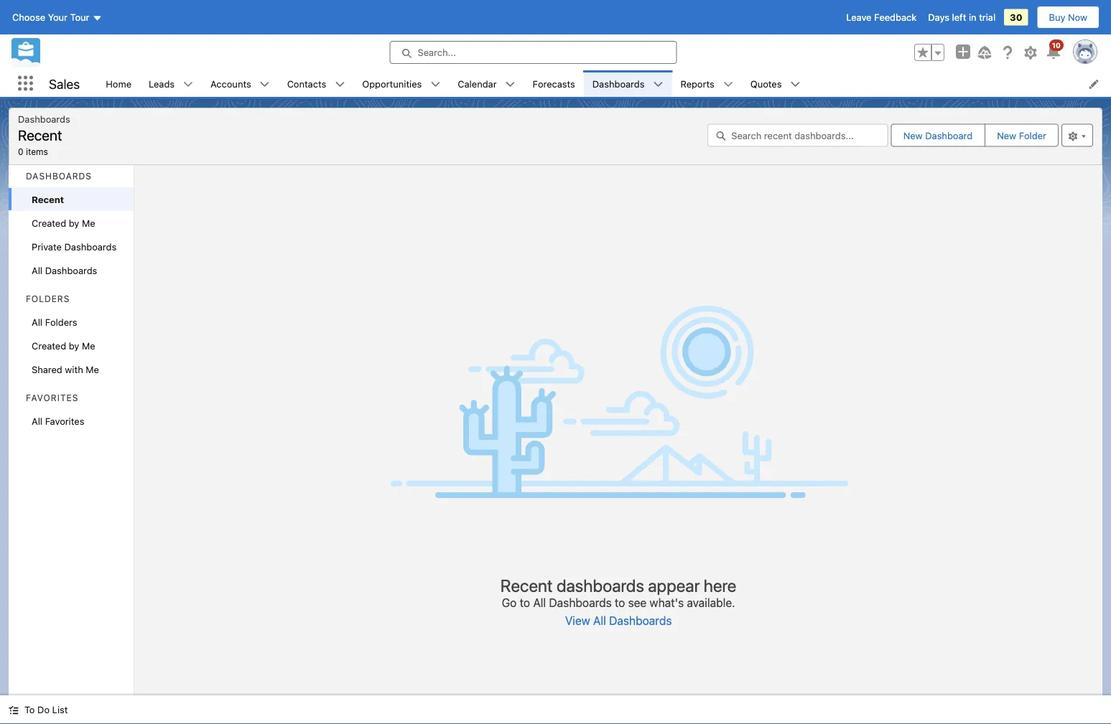 Task type: locate. For each thing, give the bounding box(es) containing it.
favorites
[[26, 393, 79, 403], [45, 416, 84, 427]]

calendar
[[458, 78, 497, 89]]

created by me down recent link
[[32, 218, 95, 228]]

all up shared
[[32, 317, 42, 328]]

1 vertical spatial favorites
[[45, 416, 84, 427]]

new left folder
[[997, 130, 1017, 141]]

to
[[520, 596, 530, 610], [615, 596, 625, 610]]

new left dashboard
[[904, 130, 923, 141]]

text default image for calendar
[[505, 79, 516, 89]]

me up with
[[82, 341, 95, 351]]

10 button
[[1045, 40, 1064, 61]]

leads link
[[140, 70, 183, 97]]

trial
[[979, 12, 996, 23]]

private
[[32, 241, 62, 252]]

3 text default image from the left
[[653, 79, 663, 89]]

left
[[952, 12, 967, 23]]

new folder
[[997, 130, 1047, 141]]

new
[[904, 130, 923, 141], [997, 130, 1017, 141]]

1 vertical spatial created
[[32, 341, 66, 351]]

text default image right quotes
[[791, 79, 801, 89]]

here
[[704, 576, 737, 596]]

to left the see
[[615, 596, 625, 610]]

all dashboards
[[32, 265, 97, 276]]

dashboards list item
[[584, 70, 672, 97]]

new folder button
[[985, 124, 1059, 147]]

0 vertical spatial me
[[82, 218, 95, 228]]

4 text default image from the left
[[791, 79, 801, 89]]

2 text default image from the left
[[505, 79, 516, 89]]

1 vertical spatial created by me
[[32, 341, 95, 351]]

to right go
[[520, 596, 530, 610]]

dashboards up items
[[18, 114, 70, 124]]

private dashboards link
[[9, 235, 134, 259]]

me up the "private dashboards" on the top left
[[82, 218, 95, 228]]

recent dashboards appear here go to all dashboards to see what's available. view all dashboards
[[501, 576, 737, 628]]

text default image inside the to do list button
[[9, 706, 19, 716]]

text default image right "accounts"
[[260, 79, 270, 89]]

forecasts link
[[524, 70, 584, 97]]

what's
[[650, 596, 684, 610]]

1 created by me link from the top
[[9, 211, 134, 235]]

text default image inside calendar list item
[[505, 79, 516, 89]]

2 by from the top
[[69, 341, 79, 351]]

by up the "private dashboards" on the top left
[[69, 218, 79, 228]]

recent inside recent dashboards appear here go to all dashboards to see what's available. view all dashboards
[[501, 576, 553, 596]]

created by me
[[32, 218, 95, 228], [32, 341, 95, 351]]

text default image down search...
[[431, 79, 441, 89]]

text default image right contacts
[[335, 79, 345, 89]]

1 created by me from the top
[[32, 218, 95, 228]]

appear
[[648, 576, 700, 596]]

folders
[[26, 294, 70, 304], [45, 317, 77, 328]]

new inside the new folder button
[[997, 130, 1017, 141]]

recent for recent dashboards appear here go to all dashboards to see what's available. view all dashboards
[[501, 576, 553, 596]]

text default image inside reports list item
[[723, 79, 733, 89]]

1 text default image from the left
[[335, 79, 345, 89]]

shared with me
[[32, 364, 99, 375]]

text default image for dashboards
[[653, 79, 663, 89]]

text default image right the reports
[[723, 79, 733, 89]]

favorites up all favorites
[[26, 393, 79, 403]]

0 vertical spatial created by me
[[32, 218, 95, 228]]

1 horizontal spatial new
[[997, 130, 1017, 141]]

all
[[32, 265, 42, 276], [32, 317, 42, 328], [32, 416, 42, 427], [533, 596, 546, 610], [593, 615, 606, 628]]

list containing home
[[97, 70, 1111, 97]]

10
[[1052, 41, 1061, 49]]

text default image inside "accounts" list item
[[260, 79, 270, 89]]

folders up all folders
[[26, 294, 70, 304]]

shared with me link
[[9, 358, 134, 381]]

1 vertical spatial created by me link
[[9, 334, 134, 358]]

created up private
[[32, 218, 66, 228]]

buy
[[1049, 12, 1066, 23]]

me
[[82, 218, 95, 228], [82, 341, 95, 351], [86, 364, 99, 375]]

text default image inside opportunities list item
[[431, 79, 441, 89]]

all for all dashboards
[[32, 265, 42, 276]]

new inside new dashboard button
[[904, 130, 923, 141]]

all right go
[[533, 596, 546, 610]]

0 horizontal spatial to
[[520, 596, 530, 610]]

leads list item
[[140, 70, 202, 97]]

created by me link up with
[[9, 334, 134, 358]]

2 created by me from the top
[[32, 341, 95, 351]]

recent inside dashboards recent 0 items
[[18, 126, 62, 143]]

calendar list item
[[449, 70, 524, 97]]

list
[[97, 70, 1111, 97]]

recent
[[18, 126, 62, 143], [32, 194, 64, 205], [501, 576, 553, 596]]

text default image inside quotes list item
[[791, 79, 801, 89]]

1 new from the left
[[904, 130, 923, 141]]

home
[[106, 78, 131, 89]]

accounts link
[[202, 70, 260, 97]]

2 new from the left
[[997, 130, 1017, 141]]

days left in trial
[[928, 12, 996, 23]]

shared
[[32, 364, 62, 375]]

created
[[32, 218, 66, 228], [32, 341, 66, 351]]

group
[[915, 44, 945, 61]]

private dashboards
[[32, 241, 117, 252]]

1 by from the top
[[69, 218, 79, 228]]

text default image for contacts
[[335, 79, 345, 89]]

opportunities link
[[354, 70, 431, 97]]

2 created from the top
[[32, 341, 66, 351]]

0 horizontal spatial new
[[904, 130, 923, 141]]

leave feedback link
[[847, 12, 917, 23]]

1 vertical spatial me
[[82, 341, 95, 351]]

0 vertical spatial recent
[[18, 126, 62, 143]]

text default image left reports link
[[653, 79, 663, 89]]

dashboards right forecasts link
[[593, 78, 645, 89]]

leads
[[149, 78, 175, 89]]

text default image right leads
[[183, 79, 193, 89]]

me right with
[[86, 364, 99, 375]]

me inside shared with me link
[[86, 364, 99, 375]]

all right view
[[593, 615, 606, 628]]

favorites down shared with me
[[45, 416, 84, 427]]

text default image left to
[[9, 706, 19, 716]]

1 created from the top
[[32, 218, 66, 228]]

created by me link
[[9, 211, 134, 235], [9, 334, 134, 358]]

dashboards recent 0 items
[[18, 114, 70, 157]]

created by me link up the "private dashboards" on the top left
[[9, 211, 134, 235]]

in
[[969, 12, 977, 23]]

1 vertical spatial by
[[69, 341, 79, 351]]

text default image
[[335, 79, 345, 89], [505, 79, 516, 89], [653, 79, 663, 89], [791, 79, 801, 89]]

all down shared
[[32, 416, 42, 427]]

all folders
[[32, 317, 77, 328]]

dashboards
[[593, 78, 645, 89], [18, 114, 70, 124], [26, 171, 92, 181], [64, 241, 117, 252], [45, 265, 97, 276], [549, 596, 612, 610], [609, 615, 672, 628]]

created by me for dashboards
[[32, 218, 95, 228]]

2 created by me link from the top
[[9, 334, 134, 358]]

with
[[65, 364, 83, 375]]

all down private
[[32, 265, 42, 276]]

reports list item
[[672, 70, 742, 97]]

me for with
[[82, 341, 95, 351]]

all for all favorites
[[32, 416, 42, 427]]

2 vertical spatial recent
[[501, 576, 553, 596]]

text default image inside the leads list item
[[183, 79, 193, 89]]

buy now
[[1049, 12, 1088, 23]]

text default image inside dashboards list item
[[653, 79, 663, 89]]

all folders link
[[9, 310, 134, 334]]

created by me up shared with me
[[32, 341, 95, 351]]

recent inside recent link
[[32, 194, 64, 205]]

created by me for with
[[32, 341, 95, 351]]

1 vertical spatial recent
[[32, 194, 64, 205]]

by for all folders
[[69, 341, 79, 351]]

by
[[69, 218, 79, 228], [69, 341, 79, 351]]

by up with
[[69, 341, 79, 351]]

text default image inside contacts list item
[[335, 79, 345, 89]]

text default image right calendar
[[505, 79, 516, 89]]

new dashboard
[[904, 130, 973, 141]]

opportunities
[[362, 78, 422, 89]]

search...
[[418, 47, 456, 58]]

0 vertical spatial created
[[32, 218, 66, 228]]

recent link
[[9, 188, 134, 211]]

forecasts
[[533, 78, 575, 89]]

1 vertical spatial folders
[[45, 317, 77, 328]]

all favorites link
[[9, 410, 134, 433]]

text default image
[[183, 79, 193, 89], [260, 79, 270, 89], [431, 79, 441, 89], [723, 79, 733, 89], [9, 706, 19, 716]]

created up shared
[[32, 341, 66, 351]]

0 vertical spatial created by me link
[[9, 211, 134, 235]]

dashboards down the see
[[609, 615, 672, 628]]

1 horizontal spatial to
[[615, 596, 625, 610]]

me for dashboards
[[82, 218, 95, 228]]

items
[[26, 147, 48, 157]]

folders up shared with me
[[45, 317, 77, 328]]

dashboards inside list item
[[593, 78, 645, 89]]

0 vertical spatial by
[[69, 218, 79, 228]]

2 vertical spatial me
[[86, 364, 99, 375]]



Task type: vqa. For each thing, say whether or not it's contained in the screenshot.
2nd Created by Me link from the bottom of the page
yes



Task type: describe. For each thing, give the bounding box(es) containing it.
leave feedback
[[847, 12, 917, 23]]

0 vertical spatial favorites
[[26, 393, 79, 403]]

quotes list item
[[742, 70, 809, 97]]

new dashboard button
[[892, 125, 984, 146]]

calendar link
[[449, 70, 505, 97]]

0
[[18, 147, 23, 157]]

created by me link for with
[[9, 334, 134, 358]]

new for new folder
[[997, 130, 1017, 141]]

dashboards
[[557, 576, 644, 596]]

leave
[[847, 12, 872, 23]]

choose your tour button
[[11, 6, 103, 29]]

contacts list item
[[279, 70, 354, 97]]

dashboards up recent link
[[26, 171, 92, 181]]

2 to from the left
[[615, 596, 625, 610]]

do
[[37, 705, 50, 716]]

dashboards up the all dashboards link
[[64, 241, 117, 252]]

tour
[[70, 12, 89, 23]]

opportunities list item
[[354, 70, 449, 97]]

reports link
[[672, 70, 723, 97]]

view
[[565, 615, 590, 628]]

available.
[[687, 596, 735, 610]]

list
[[52, 705, 68, 716]]

dashboard
[[926, 130, 973, 141]]

go
[[502, 596, 517, 610]]

created by me link for dashboards
[[9, 211, 134, 235]]

accounts
[[211, 78, 251, 89]]

your
[[48, 12, 68, 23]]

search... button
[[390, 41, 677, 64]]

folder
[[1019, 130, 1047, 141]]

quotes link
[[742, 70, 791, 97]]

view all dashboards button
[[565, 610, 673, 633]]

quotes
[[751, 78, 782, 89]]

created for private
[[32, 218, 66, 228]]

to do list button
[[0, 696, 76, 725]]

days
[[928, 12, 950, 23]]

dashboards down private dashboards link
[[45, 265, 97, 276]]

reports
[[681, 78, 715, 89]]

buy now button
[[1037, 6, 1100, 29]]

home link
[[97, 70, 140, 97]]

1 to from the left
[[520, 596, 530, 610]]

contacts link
[[279, 70, 335, 97]]

to do list
[[24, 705, 68, 716]]

new for new dashboard
[[904, 130, 923, 141]]

feedback
[[874, 12, 917, 23]]

0 vertical spatial folders
[[26, 294, 70, 304]]

see
[[628, 596, 647, 610]]

all for all folders
[[32, 317, 42, 328]]

recent for recent
[[32, 194, 64, 205]]

by for recent
[[69, 218, 79, 228]]

text default image for opportunities
[[431, 79, 441, 89]]

dashboards link
[[584, 70, 653, 97]]

choose
[[12, 12, 45, 23]]

sales
[[49, 76, 80, 91]]

30
[[1010, 12, 1023, 23]]

to
[[24, 705, 35, 716]]

text default image for leads
[[183, 79, 193, 89]]

all dashboards link
[[9, 259, 134, 282]]

contacts
[[287, 78, 326, 89]]

text default image for accounts
[[260, 79, 270, 89]]

accounts list item
[[202, 70, 279, 97]]

now
[[1068, 12, 1088, 23]]

created for shared
[[32, 341, 66, 351]]

choose your tour
[[12, 12, 89, 23]]

Search recent dashboards... text field
[[708, 124, 889, 147]]

text default image for reports
[[723, 79, 733, 89]]

all favorites
[[32, 416, 84, 427]]

dashboards up view
[[549, 596, 612, 610]]

text default image for quotes
[[791, 79, 801, 89]]



